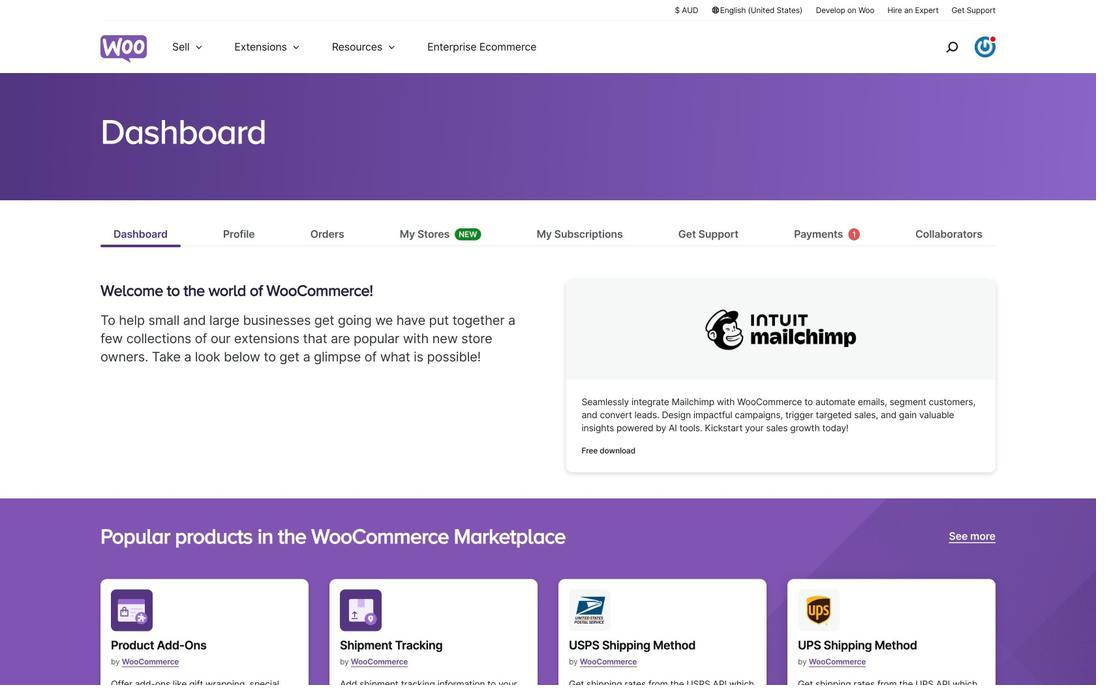 Task type: locate. For each thing, give the bounding box(es) containing it.
service navigation menu element
[[918, 26, 996, 68]]

search image
[[941, 37, 962, 57]]



Task type: describe. For each thing, give the bounding box(es) containing it.
open account menu image
[[975, 37, 996, 57]]



